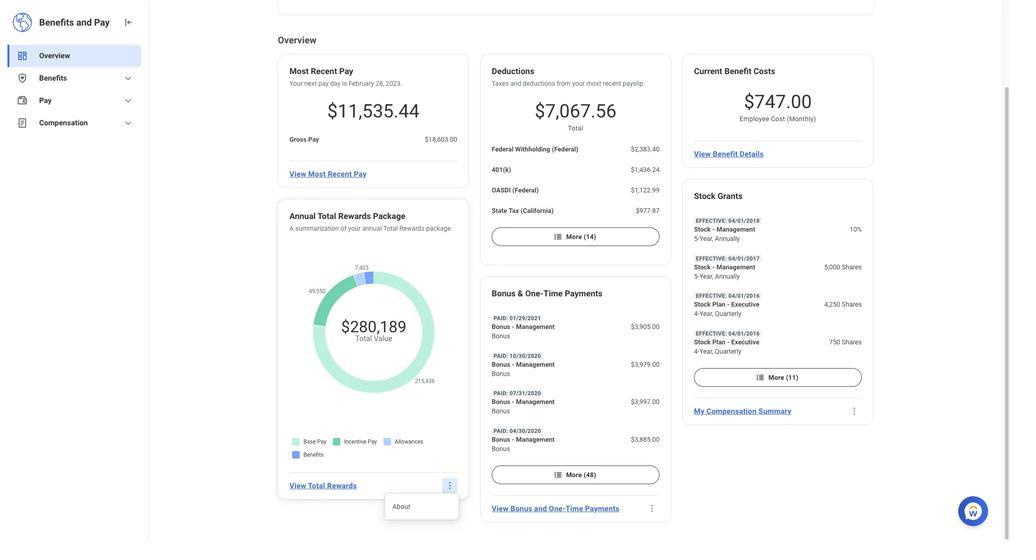 Task type: describe. For each thing, give the bounding box(es) containing it.
view for view most recent pay
[[290, 169, 306, 178]]

deductions taxes and deductions from your most recent payslip.
[[492, 66, 645, 87]]

0 horizontal spatial time
[[544, 289, 563, 298]]

current
[[694, 66, 723, 76]]

more (11)
[[769, 374, 799, 382]]

list view image for effective: 04/01/2018
[[756, 373, 765, 383]]

view total rewards
[[290, 481, 357, 490]]

5,000
[[825, 263, 841, 271]]

employee
[[740, 115, 770, 123]]

4,250
[[825, 301, 841, 308]]

annual
[[290, 211, 316, 221]]

benefit for current
[[725, 66, 752, 76]]

effective: 04/01/2016 for 750 shares
[[696, 331, 760, 337]]

paid: for $3,979.00
[[494, 353, 508, 359]]

your
[[290, 80, 303, 87]]

$3,979.00
[[631, 361, 660, 368]]

my compensation summary
[[694, 407, 792, 416]]

chevron down small image for compensation
[[123, 118, 134, 129]]

about
[[393, 503, 411, 511]]

stock plan - executive 4-year, quarterly for 750 shares
[[694, 339, 760, 355]]

benefits button
[[7, 67, 141, 90]]

view for view benefit details
[[694, 149, 711, 158]]

state tax (california)
[[492, 207, 554, 214]]

a summarization of your annual total rewards package. element
[[290, 224, 453, 233]]

$2,383.40
[[631, 145, 660, 153]]

$11,535.44
[[327, 100, 420, 122]]

deductions
[[492, 66, 535, 76]]

oasdi (federal)
[[492, 187, 539, 194]]

my compensation summary button
[[691, 402, 796, 421]]

04/30/2020
[[510, 428, 541, 435]]

$3,905.00
[[631, 323, 660, 331]]

bonus - management bonus for $3,885.00
[[492, 436, 555, 453]]

1 horizontal spatial related actions vertical image
[[648, 504, 657, 514]]

4,250 shares
[[825, 301, 862, 308]]

paid: 07/31/2020
[[494, 391, 541, 397]]

04/01/2016 for 750 shares
[[729, 331, 760, 337]]

your next pay day is february 28, 2023. element
[[290, 79, 402, 88]]

taxes
[[492, 80, 509, 87]]

view bonus and one-time payments button
[[488, 500, 623, 518]]

1 horizontal spatial overview
[[278, 35, 317, 46]]

(monthly)
[[787, 115, 816, 123]]

pay left transformation import image
[[94, 17, 110, 28]]

compensation button
[[7, 112, 141, 134]]

- for $3,997.00
[[512, 398, 515, 406]]

view most recent pay
[[290, 169, 367, 178]]

executive for 750 shares
[[732, 339, 760, 346]]

$7,067.56 total
[[535, 100, 617, 132]]

details
[[740, 149, 764, 158]]

task pay image
[[17, 95, 28, 106]]

1 effective: from the top
[[696, 218, 727, 224]]

management for $3,997.00
[[516, 398, 555, 406]]

plan for 750 shares
[[713, 339, 726, 346]]

paid: for $3,905.00
[[494, 315, 508, 322]]

a
[[290, 225, 294, 232]]

withholding
[[515, 145, 551, 153]]

stock grants element
[[694, 191, 743, 204]]

time inside button
[[566, 504, 583, 513]]

your inside annual total rewards package a summarization of your annual total rewards package.
[[348, 225, 361, 232]]

2 stock from the top
[[694, 226, 711, 233]]

1 horizontal spatial (federal)
[[552, 145, 578, 153]]

04/01/2017
[[729, 255, 760, 262]]

$747.00
[[744, 91, 812, 113]]

management for $3,905.00
[[516, 323, 555, 331]]

more (11) button
[[694, 369, 862, 387]]

state
[[492, 207, 507, 214]]

of
[[341, 225, 347, 232]]

summarization
[[295, 225, 339, 232]]

management for 10%
[[717, 226, 755, 233]]

paid: for $3,997.00
[[494, 391, 508, 397]]

your inside the deductions taxes and deductions from your most recent payslip.
[[572, 80, 585, 87]]

effective: for 750
[[696, 331, 727, 337]]

related actions vertical image
[[850, 407, 859, 416]]

- for $3,905.00
[[512, 323, 515, 331]]

benefits image
[[17, 73, 28, 84]]

view benefit details
[[694, 149, 764, 158]]

effective: 04/01/2017
[[696, 255, 760, 262]]

5- for 10%
[[694, 235, 700, 242]]

$977.87
[[636, 207, 660, 214]]

bonus & one-time payments
[[492, 289, 603, 298]]

10/30/2020
[[510, 353, 541, 359]]

$3,885.00
[[631, 436, 660, 444]]

benefit for view
[[713, 149, 738, 158]]

paid: 10/30/2020
[[494, 353, 541, 359]]

gross
[[290, 136, 307, 143]]

4 year, from the top
[[700, 348, 714, 355]]

day
[[330, 80, 341, 87]]

$7,067.56
[[535, 100, 617, 122]]

recent
[[603, 80, 621, 87]]

effective: 04/01/2016 for 4,250 shares
[[696, 293, 760, 300]]

grants
[[718, 191, 743, 201]]

view total rewards button
[[286, 477, 361, 495]]

federal
[[492, 145, 514, 153]]

deductions element
[[492, 66, 535, 79]]

payments inside view bonus and one-time payments button
[[585, 504, 620, 513]]

quarterly for 4,250 shares
[[715, 310, 742, 318]]

view most recent pay button
[[286, 165, 370, 183]]

(11)
[[786, 374, 799, 382]]

stock for 750
[[694, 339, 711, 346]]

is
[[342, 80, 347, 87]]

tax
[[509, 207, 519, 214]]

pay button
[[7, 90, 141, 112]]

payments inside bonus & one-time payments element
[[565, 289, 603, 298]]

february
[[349, 80, 374, 87]]

payslip.
[[623, 80, 645, 87]]

1 stock from the top
[[694, 191, 716, 201]]

2023.
[[386, 80, 402, 87]]

2 year, from the top
[[700, 273, 714, 280]]

compensation inside button
[[707, 407, 757, 416]]

paid: 01/29/2021
[[494, 315, 541, 322]]

0 horizontal spatial one-
[[525, 289, 544, 298]]

my
[[694, 407, 705, 416]]



Task type: vqa. For each thing, say whether or not it's contained in the screenshot.


Task type: locate. For each thing, give the bounding box(es) containing it.
2 vertical spatial shares
[[842, 339, 862, 346]]

quarterly for 750 shares
[[715, 348, 742, 355]]

most up your
[[290, 66, 309, 76]]

$3,997.00
[[631, 398, 660, 406]]

benefits inside dropdown button
[[39, 74, 67, 83]]

0 vertical spatial most
[[290, 66, 309, 76]]

recent up pay
[[311, 66, 337, 76]]

most
[[290, 66, 309, 76], [308, 169, 326, 178]]

3 effective: from the top
[[696, 293, 727, 300]]

1 benefits from the top
[[39, 17, 74, 28]]

0 vertical spatial more
[[566, 233, 582, 241]]

2 stock - management 5-year, annually from the top
[[694, 263, 755, 280]]

3 stock from the top
[[694, 263, 711, 271]]

benefits down overview link
[[39, 74, 67, 83]]

0 vertical spatial time
[[544, 289, 563, 298]]

and inside the deductions taxes and deductions from your most recent payslip.
[[511, 80, 521, 87]]

10%
[[850, 226, 862, 233]]

pay up your next pay day is february 28, 2023. element
[[339, 66, 353, 76]]

0 vertical spatial stock plan - executive 4-year, quarterly
[[694, 301, 760, 318]]

management down 01/29/2021
[[516, 323, 555, 331]]

benefit left costs
[[725, 66, 752, 76]]

dashboard image
[[17, 50, 28, 62]]

5- down effective: 04/01/2018
[[694, 235, 700, 242]]

annual
[[362, 225, 382, 232]]

your right the of
[[348, 225, 361, 232]]

list view image left more (14)
[[553, 232, 563, 242]]

0 vertical spatial effective: 04/01/2016
[[696, 293, 760, 300]]

1 vertical spatial time
[[566, 504, 583, 513]]

management down 07/31/2020
[[516, 398, 555, 406]]

1 04/01/2016 from the top
[[729, 293, 760, 300]]

0 vertical spatial related actions vertical image
[[445, 481, 455, 491]]

one- right &
[[525, 289, 544, 298]]

recent up annual total rewards package element
[[328, 169, 352, 178]]

&
[[518, 289, 523, 298]]

management down 10/30/2020
[[516, 361, 555, 368]]

benefit left "details" at the top of page
[[713, 149, 738, 158]]

and for deductions
[[511, 80, 521, 87]]

1 annually from the top
[[715, 235, 740, 242]]

1 vertical spatial most
[[308, 169, 326, 178]]

pay inside button
[[354, 169, 367, 178]]

2 shares from the top
[[842, 301, 862, 308]]

2 effective: 04/01/2016 from the top
[[696, 331, 760, 337]]

04/01/2018
[[729, 218, 760, 224]]

0 horizontal spatial and
[[76, 17, 92, 28]]

recent inside 'view most recent pay' button
[[328, 169, 352, 178]]

0 vertical spatial stock - management 5-year, annually
[[694, 226, 755, 242]]

(federal) right withholding
[[552, 145, 578, 153]]

stock - management 5-year, annually for 10%
[[694, 226, 755, 242]]

(48)
[[584, 472, 596, 479]]

1 vertical spatial more
[[769, 374, 785, 382]]

paid: left 04/30/2020
[[494, 428, 508, 435]]

more (14)
[[566, 233, 596, 241]]

cost
[[771, 115, 785, 123]]

and inside navigation pane region
[[76, 17, 92, 28]]

paid: 04/30/2020
[[494, 428, 541, 435]]

3 shares from the top
[[842, 339, 862, 346]]

chevron down small image
[[123, 95, 134, 106]]

750 shares
[[830, 339, 862, 346]]

compensation inside dropdown button
[[39, 118, 88, 127]]

1 vertical spatial recent
[[328, 169, 352, 178]]

07/31/2020
[[510, 391, 541, 397]]

more (48)
[[566, 472, 596, 479]]

1 vertical spatial benefit
[[713, 149, 738, 158]]

- for 10%
[[713, 226, 715, 233]]

list view image inside more (48) button
[[553, 471, 563, 480]]

$747.00 employee cost (monthly)
[[740, 91, 816, 123]]

0 vertical spatial your
[[572, 80, 585, 87]]

0 vertical spatial shares
[[842, 263, 862, 271]]

one- inside button
[[549, 504, 566, 513]]

total inside button
[[308, 481, 325, 490]]

(federal)
[[552, 145, 578, 153], [513, 187, 539, 194]]

1 effective: 04/01/2016 from the top
[[696, 293, 760, 300]]

package.
[[426, 225, 453, 232]]

2 plan from the top
[[713, 339, 726, 346]]

more left "(48)" at the bottom right of page
[[566, 472, 582, 479]]

shares for 5,000 shares
[[842, 263, 862, 271]]

view for view bonus and one-time payments
[[492, 504, 509, 513]]

deductions
[[523, 80, 555, 87]]

1 vertical spatial payments
[[585, 504, 620, 513]]

2 effective: from the top
[[696, 255, 727, 262]]

(14)
[[584, 233, 596, 241]]

2 benefits from the top
[[39, 74, 67, 83]]

0 horizontal spatial related actions vertical image
[[445, 481, 455, 491]]

1 vertical spatial 5-
[[694, 273, 700, 280]]

0 vertical spatial overview
[[278, 35, 317, 46]]

0 vertical spatial rewards
[[338, 211, 371, 221]]

0 vertical spatial plan
[[713, 301, 726, 308]]

transformation import image
[[123, 17, 134, 28]]

01/29/2021
[[510, 315, 541, 322]]

2 vertical spatial and
[[534, 504, 547, 513]]

stock plan - executive 4-year, quarterly
[[694, 301, 760, 318], [694, 339, 760, 355]]

bonus - management bonus down 07/31/2020
[[492, 398, 555, 415]]

next
[[304, 80, 317, 87]]

1 stock plan - executive 4-year, quarterly from the top
[[694, 301, 760, 318]]

1 horizontal spatial time
[[566, 504, 583, 513]]

chevron down small image inside 'compensation' dropdown button
[[123, 118, 134, 129]]

1 vertical spatial 04/01/2016
[[729, 331, 760, 337]]

0 vertical spatial annually
[[715, 235, 740, 242]]

1 paid: from the top
[[494, 315, 508, 322]]

4 effective: from the top
[[696, 331, 727, 337]]

bonus inside button
[[511, 504, 532, 513]]

0 vertical spatial one-
[[525, 289, 544, 298]]

2 vertical spatial list view image
[[553, 471, 563, 480]]

most down gross pay
[[308, 169, 326, 178]]

1 year, from the top
[[700, 235, 714, 242]]

0 vertical spatial executive
[[732, 301, 760, 308]]

more left (11)
[[769, 374, 785, 382]]

management for $3,885.00
[[516, 436, 555, 444]]

total for $7,067.56
[[568, 125, 584, 132]]

1 vertical spatial related actions vertical image
[[648, 504, 657, 514]]

chevron down small image down chevron down small image
[[123, 118, 134, 129]]

1 vertical spatial one-
[[549, 504, 566, 513]]

more for paid: 01/29/2021
[[566, 472, 582, 479]]

most inside most recent pay your next pay day is february 28, 2023.
[[290, 66, 309, 76]]

most recent pay your next pay day is february 28, 2023.
[[290, 66, 402, 87]]

overview up most recent pay element
[[278, 35, 317, 46]]

2 annually from the top
[[715, 273, 740, 280]]

bonus - management bonus down 04/30/2020
[[492, 436, 555, 453]]

4 bonus - management bonus from the top
[[492, 436, 555, 453]]

shares
[[842, 263, 862, 271], [842, 301, 862, 308], [842, 339, 862, 346]]

1 vertical spatial your
[[348, 225, 361, 232]]

shares right 4,250
[[842, 301, 862, 308]]

shares for 4,250 shares
[[842, 301, 862, 308]]

4-
[[694, 310, 700, 318], [694, 348, 700, 355]]

3 bonus - management bonus from the top
[[492, 398, 555, 415]]

year,
[[700, 235, 714, 242], [700, 273, 714, 280], [700, 310, 714, 318], [700, 348, 714, 355]]

stock grants
[[694, 191, 743, 201]]

management for 5,000 shares
[[717, 263, 755, 271]]

paid: left 10/30/2020
[[494, 353, 508, 359]]

bonus & one-time payments element
[[492, 288, 603, 301]]

management
[[717, 226, 755, 233], [717, 263, 755, 271], [516, 323, 555, 331], [516, 361, 555, 368], [516, 398, 555, 406], [516, 436, 555, 444]]

1 vertical spatial effective: 04/01/2016
[[696, 331, 760, 337]]

2 vertical spatial rewards
[[327, 481, 357, 490]]

1 horizontal spatial one-
[[549, 504, 566, 513]]

1 vertical spatial overview
[[39, 51, 70, 60]]

1 horizontal spatial your
[[572, 80, 585, 87]]

stock for 5,000
[[694, 263, 711, 271]]

1 vertical spatial compensation
[[707, 407, 757, 416]]

current benefit costs
[[694, 66, 776, 76]]

overview
[[278, 35, 317, 46], [39, 51, 70, 60]]

rewards inside button
[[327, 481, 357, 490]]

list view image for paid: 01/29/2021
[[553, 471, 563, 480]]

bonus - management bonus for $3,979.00
[[492, 361, 555, 378]]

2 vertical spatial more
[[566, 472, 582, 479]]

annual total rewards package a summarization of your annual total rewards package.
[[290, 211, 453, 232]]

0 vertical spatial benefit
[[725, 66, 752, 76]]

annually for 5,000 shares
[[715, 273, 740, 280]]

4- for 750
[[694, 348, 700, 355]]

more left (14)
[[566, 233, 582, 241]]

total for view
[[308, 481, 325, 490]]

executive for 4,250 shares
[[732, 301, 760, 308]]

1 vertical spatial rewards
[[400, 225, 425, 232]]

-
[[713, 226, 715, 233], [713, 263, 715, 271], [727, 301, 730, 308], [512, 323, 515, 331], [727, 339, 730, 346], [512, 361, 515, 368], [512, 398, 515, 406], [512, 436, 515, 444]]

management down 04/30/2020
[[516, 436, 555, 444]]

effective: for 5,000
[[696, 255, 727, 262]]

total for annual
[[318, 211, 336, 221]]

document alt image
[[17, 118, 28, 129]]

list view image for $7,067.56
[[553, 232, 563, 242]]

view
[[694, 149, 711, 158], [290, 169, 306, 178], [290, 481, 306, 490], [492, 504, 509, 513]]

more inside 'button'
[[769, 374, 785, 382]]

effective: 04/01/2018
[[696, 218, 760, 224]]

0 horizontal spatial overview
[[39, 51, 70, 60]]

1 quarterly from the top
[[715, 310, 742, 318]]

shares right '5,000'
[[842, 263, 862, 271]]

total inside $7,067.56 total
[[568, 125, 584, 132]]

list view image left 'more (48)'
[[553, 471, 563, 480]]

time down more (48) button
[[566, 504, 583, 513]]

annually down effective: 04/01/2017
[[715, 273, 740, 280]]

one-
[[525, 289, 544, 298], [549, 504, 566, 513]]

0 vertical spatial payments
[[565, 289, 603, 298]]

3 year, from the top
[[700, 310, 714, 318]]

- for $3,885.00
[[512, 436, 515, 444]]

- for 5,000 shares
[[713, 263, 715, 271]]

5 stock from the top
[[694, 339, 711, 346]]

related actions vertical image
[[445, 481, 455, 491], [648, 504, 657, 514]]

pay inside dropdown button
[[39, 96, 52, 105]]

bonus - management bonus down 01/29/2021
[[492, 323, 555, 340]]

one- down more (48) button
[[549, 504, 566, 513]]

pay up annual total rewards package element
[[354, 169, 367, 178]]

your right from
[[572, 80, 585, 87]]

view benefit details button
[[691, 145, 768, 163]]

benefit
[[725, 66, 752, 76], [713, 149, 738, 158]]

0 horizontal spatial (federal)
[[513, 187, 539, 194]]

management down effective: 04/01/2018
[[717, 226, 755, 233]]

chevron down small image for benefits
[[123, 73, 134, 84]]

0 vertical spatial 04/01/2016
[[729, 293, 760, 300]]

overview up benefits dropdown button
[[39, 51, 70, 60]]

0 vertical spatial compensation
[[39, 118, 88, 127]]

compensation right my
[[707, 407, 757, 416]]

0 horizontal spatial your
[[348, 225, 361, 232]]

$1,436.24
[[631, 166, 660, 173]]

4 stock from the top
[[694, 301, 711, 308]]

time
[[544, 289, 563, 298], [566, 504, 583, 513]]

1 vertical spatial benefits
[[39, 74, 67, 83]]

benefits up overview link
[[39, 17, 74, 28]]

(california)
[[521, 207, 554, 214]]

pay
[[318, 80, 329, 87]]

more (48) button
[[492, 466, 660, 485]]

paid: left 01/29/2021
[[494, 315, 508, 322]]

rewards
[[338, 211, 371, 221], [400, 225, 425, 232], [327, 481, 357, 490]]

annually down effective: 04/01/2018
[[715, 235, 740, 242]]

0 vertical spatial 4-
[[694, 310, 700, 318]]

(federal) up state tax (california)
[[513, 187, 539, 194]]

management for $3,979.00
[[516, 361, 555, 368]]

$1,122.99
[[631, 187, 660, 194]]

5- for 5,000 shares
[[694, 273, 700, 280]]

2 chevron down small image from the top
[[123, 118, 134, 129]]

1 vertical spatial 4-
[[694, 348, 700, 355]]

pay right gross
[[308, 136, 319, 143]]

1 vertical spatial list view image
[[756, 373, 765, 383]]

view for view total rewards
[[290, 481, 306, 490]]

1 vertical spatial stock - management 5-year, annually
[[694, 263, 755, 280]]

rewards for view
[[327, 481, 357, 490]]

0 vertical spatial (federal)
[[552, 145, 578, 153]]

time right &
[[544, 289, 563, 298]]

04/01/2016 for 4,250 shares
[[729, 293, 760, 300]]

effective:
[[696, 218, 727, 224], [696, 255, 727, 262], [696, 293, 727, 300], [696, 331, 727, 337]]

chevron down small image
[[123, 73, 134, 84], [123, 118, 134, 129]]

shares for 750 shares
[[842, 339, 862, 346]]

paid:
[[494, 315, 508, 322], [494, 353, 508, 359], [494, 391, 508, 397], [494, 428, 508, 435]]

bonus - management bonus for $3,905.00
[[492, 323, 555, 340]]

annually for 10%
[[715, 235, 740, 242]]

paid: for $3,885.00
[[494, 428, 508, 435]]

executive
[[732, 301, 760, 308], [732, 339, 760, 346]]

2 horizontal spatial and
[[534, 504, 547, 513]]

list view image
[[553, 232, 563, 242], [756, 373, 765, 383], [553, 471, 563, 480]]

1 chevron down small image from the top
[[123, 73, 134, 84]]

compensation
[[39, 118, 88, 127], [707, 407, 757, 416]]

1 bonus - management bonus from the top
[[492, 323, 555, 340]]

5- down effective: 04/01/2017
[[694, 273, 700, 280]]

1 stock - management 5-year, annually from the top
[[694, 226, 755, 242]]

1 shares from the top
[[842, 263, 862, 271]]

1 plan from the top
[[713, 301, 726, 308]]

0 vertical spatial 5-
[[694, 235, 700, 242]]

management down effective: 04/01/2017
[[717, 263, 755, 271]]

2 bonus - management bonus from the top
[[492, 361, 555, 378]]

1 vertical spatial shares
[[842, 301, 862, 308]]

plan for 4,250 shares
[[713, 301, 726, 308]]

annually
[[715, 235, 740, 242], [715, 273, 740, 280]]

more (14) button
[[492, 228, 660, 246]]

taxes and deductions from your most recent payslip. element
[[492, 79, 645, 88]]

navigation pane region
[[0, 0, 149, 541]]

your
[[572, 80, 585, 87], [348, 225, 361, 232]]

list view image inside more (11) 'button'
[[756, 373, 765, 383]]

view bonus and one-time payments
[[492, 504, 620, 513]]

- for $3,979.00
[[512, 361, 515, 368]]

1 vertical spatial plan
[[713, 339, 726, 346]]

0 vertical spatial recent
[[311, 66, 337, 76]]

1 executive from the top
[[732, 301, 760, 308]]

4- for 4,250
[[694, 310, 700, 318]]

1 5- from the top
[[694, 235, 700, 242]]

stock - management 5-year, annually down effective: 04/01/2017
[[694, 263, 755, 280]]

stock - management 5-year, annually down effective: 04/01/2018
[[694, 226, 755, 242]]

chevron down small image up chevron down small image
[[123, 73, 134, 84]]

pay inside most recent pay your next pay day is february 28, 2023.
[[339, 66, 353, 76]]

most inside button
[[308, 169, 326, 178]]

oasdi
[[492, 187, 511, 194]]

paid: left 07/31/2020
[[494, 391, 508, 397]]

1 4- from the top
[[694, 310, 700, 318]]

federal withholding (federal)
[[492, 145, 578, 153]]

package
[[373, 211, 406, 221]]

$18,603.00
[[425, 136, 457, 143]]

bonus
[[492, 289, 516, 298], [492, 323, 510, 331], [492, 332, 510, 340], [492, 361, 510, 368], [492, 370, 510, 378], [492, 398, 510, 406], [492, 408, 510, 415], [492, 436, 510, 444], [492, 445, 510, 453], [511, 504, 532, 513]]

more for $7,067.56
[[566, 233, 582, 241]]

bonus - management bonus down 10/30/2020
[[492, 361, 555, 378]]

most recent pay element
[[290, 66, 353, 79]]

gross pay
[[290, 136, 319, 143]]

0 vertical spatial quarterly
[[715, 310, 742, 318]]

more for effective: 04/01/2018
[[769, 374, 785, 382]]

benefits
[[39, 17, 74, 28], [39, 74, 67, 83]]

2 paid: from the top
[[494, 353, 508, 359]]

2 stock plan - executive 4-year, quarterly from the top
[[694, 339, 760, 355]]

0 vertical spatial chevron down small image
[[123, 73, 134, 84]]

costs
[[754, 66, 776, 76]]

1 vertical spatial stock plan - executive 4-year, quarterly
[[694, 339, 760, 355]]

bonus - management bonus for $3,997.00
[[492, 398, 555, 415]]

1 vertical spatial and
[[511, 80, 521, 87]]

list view image inside more (14) button
[[553, 232, 563, 242]]

list view image left more (11)
[[756, 373, 765, 383]]

1 vertical spatial executive
[[732, 339, 760, 346]]

2 4- from the top
[[694, 348, 700, 355]]

28,
[[376, 80, 384, 87]]

3 paid: from the top
[[494, 391, 508, 397]]

and for view
[[534, 504, 547, 513]]

recent inside most recent pay your next pay day is february 28, 2023.
[[311, 66, 337, 76]]

0 vertical spatial list view image
[[553, 232, 563, 242]]

2 executive from the top
[[732, 339, 760, 346]]

overview inside navigation pane region
[[39, 51, 70, 60]]

rewards for annual
[[338, 211, 371, 221]]

pay right task pay image
[[39, 96, 52, 105]]

1 vertical spatial annually
[[715, 273, 740, 280]]

5,000 shares
[[825, 263, 862, 271]]

0 vertical spatial benefits
[[39, 17, 74, 28]]

1 vertical spatial chevron down small image
[[123, 118, 134, 129]]

compensation down pay dropdown button
[[39, 118, 88, 127]]

effective: for 4,250
[[696, 293, 727, 300]]

benefits for benefits
[[39, 74, 67, 83]]

2 quarterly from the top
[[715, 348, 742, 355]]

1 horizontal spatial compensation
[[707, 407, 757, 416]]

0 horizontal spatial compensation
[[39, 118, 88, 127]]

current benefit costs element
[[694, 66, 776, 79]]

0 vertical spatial and
[[76, 17, 92, 28]]

annual total rewards package element
[[290, 211, 406, 224]]

1 horizontal spatial and
[[511, 80, 521, 87]]

benefits and pay
[[39, 17, 110, 28]]

benefit inside button
[[713, 149, 738, 158]]

4 paid: from the top
[[494, 428, 508, 435]]

750
[[830, 339, 841, 346]]

stock - management 5-year, annually for 5,000 shares
[[694, 263, 755, 280]]

1 vertical spatial quarterly
[[715, 348, 742, 355]]

and inside button
[[534, 504, 547, 513]]

stock for 4,250
[[694, 301, 711, 308]]

1 vertical spatial (federal)
[[513, 187, 539, 194]]

shares right 750
[[842, 339, 862, 346]]

benefits for benefits and pay
[[39, 17, 74, 28]]

2 04/01/2016 from the top
[[729, 331, 760, 337]]

2 5- from the top
[[694, 273, 700, 280]]

most
[[587, 80, 602, 87]]

overview link
[[7, 45, 141, 67]]

benefits and pay element
[[39, 16, 115, 29]]

stock plan - executive 4-year, quarterly for 4,250 shares
[[694, 301, 760, 318]]

5-
[[694, 235, 700, 242], [694, 273, 700, 280]]



